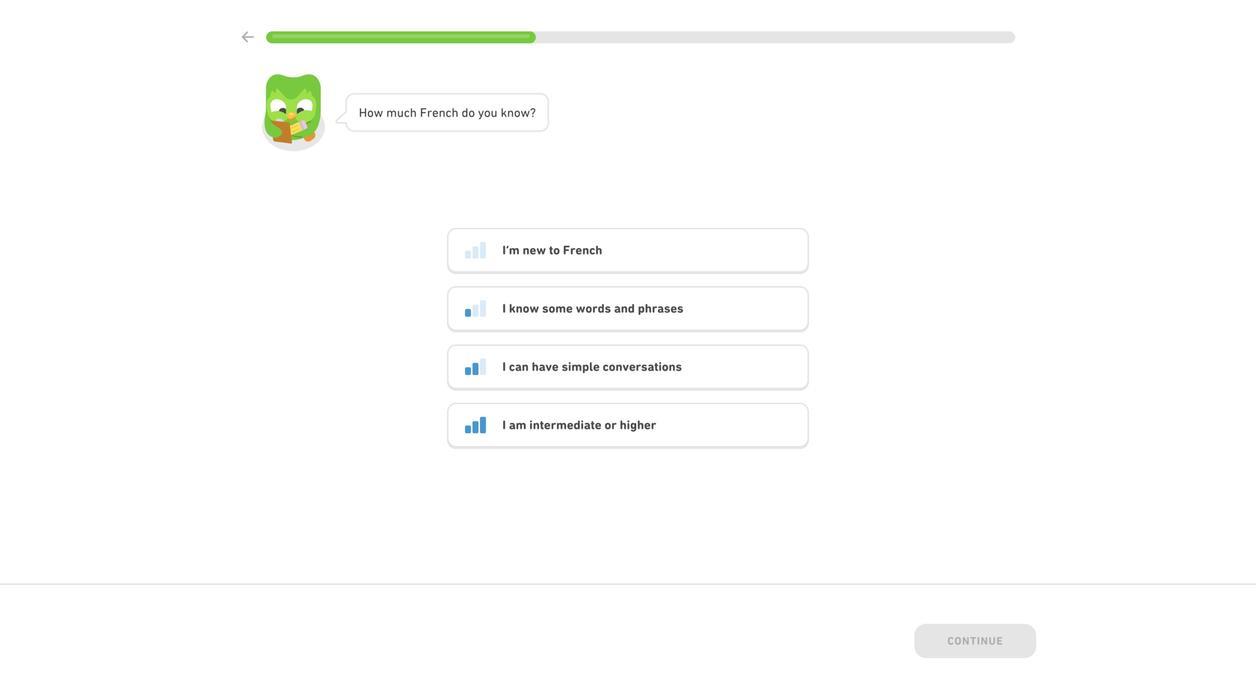 Task type: vqa. For each thing, say whether or not it's contained in the screenshot.
1st o
yes



Task type: describe. For each thing, give the bounding box(es) containing it.
and
[[614, 301, 635, 316]]

i can have simple conversations
[[502, 360, 682, 374]]

I am intermediate or higher radio
[[447, 403, 809, 449]]

f
[[420, 105, 427, 120]]

2 c from the left
[[446, 105, 452, 120]]

1 h from the left
[[410, 105, 417, 120]]

i for i know some words and phrases
[[502, 301, 506, 316]]

i know some words and phrases
[[502, 301, 684, 316]]

or
[[605, 418, 617, 432]]

1 c from the left
[[404, 105, 410, 120]]

i for i can have simple conversations
[[502, 360, 506, 374]]

1 o from the left
[[367, 105, 374, 120]]

2 w from the left
[[521, 105, 530, 120]]

e
[[432, 105, 439, 120]]

1 w from the left
[[374, 105, 383, 120]]

to
[[549, 243, 560, 258]]

2 n from the left
[[507, 105, 514, 120]]

know
[[509, 301, 539, 316]]

d o y o u
[[462, 105, 498, 120]]

I know some words and phrases radio
[[447, 286, 809, 333]]

y
[[478, 105, 484, 120]]

k
[[501, 105, 507, 120]]

h
[[359, 105, 367, 120]]

1 n from the left
[[439, 105, 446, 120]]

I can have simple conversations radio
[[447, 345, 809, 391]]

2 h from the left
[[452, 105, 458, 120]]

have
[[532, 360, 559, 374]]

4 o from the left
[[514, 105, 521, 120]]

some
[[542, 301, 573, 316]]

french
[[563, 243, 602, 258]]

f r e n c h
[[420, 105, 458, 120]]

intermediate
[[529, 418, 602, 432]]

3 o from the left
[[484, 105, 491, 120]]

phrases
[[638, 301, 684, 316]]



Task type: locate. For each thing, give the bounding box(es) containing it.
1 horizontal spatial w
[[521, 105, 530, 120]]

n
[[439, 105, 446, 120], [507, 105, 514, 120]]

I'm new to French radio
[[447, 228, 809, 274]]

progress bar
[[266, 31, 1015, 43]]

h left d
[[452, 105, 458, 120]]

i am intermediate or higher
[[502, 418, 656, 432]]

continue button
[[914, 624, 1036, 662]]

w left m
[[374, 105, 383, 120]]

i'm
[[502, 243, 520, 258]]

words
[[576, 301, 611, 316]]

i'm new to french
[[502, 243, 602, 258]]

n right r
[[439, 105, 446, 120]]

i
[[502, 301, 506, 316], [502, 360, 506, 374], [502, 418, 506, 432]]

1 u from the left
[[397, 105, 404, 120]]

n left ?
[[507, 105, 514, 120]]

o
[[367, 105, 374, 120], [468, 105, 475, 120], [484, 105, 491, 120], [514, 105, 521, 120]]

u
[[397, 105, 404, 120], [491, 105, 498, 120]]

can
[[509, 360, 529, 374]]

2 u from the left
[[491, 105, 498, 120]]

u left f
[[397, 105, 404, 120]]

i inside radio
[[502, 360, 506, 374]]

3 i from the top
[[502, 418, 506, 432]]

m
[[386, 105, 397, 120]]

1 horizontal spatial n
[[507, 105, 514, 120]]

0 horizontal spatial u
[[397, 105, 404, 120]]

0 horizontal spatial n
[[439, 105, 446, 120]]

2 o from the left
[[468, 105, 475, 120]]

c right m
[[404, 105, 410, 120]]

o right k
[[514, 105, 521, 120]]

r
[[427, 105, 432, 120]]

1 vertical spatial i
[[502, 360, 506, 374]]

i inside option
[[502, 301, 506, 316]]

0 vertical spatial i
[[502, 301, 506, 316]]

i left can
[[502, 360, 506, 374]]

u for o
[[491, 105, 498, 120]]

w right k
[[521, 105, 530, 120]]

u left k
[[491, 105, 498, 120]]

i left am
[[502, 418, 506, 432]]

c right e
[[446, 105, 452, 120]]

0 horizontal spatial c
[[404, 105, 410, 120]]

new
[[523, 243, 546, 258]]

conversations
[[603, 360, 682, 374]]

0 horizontal spatial h
[[410, 105, 417, 120]]

0 horizontal spatial w
[[374, 105, 383, 120]]

c
[[404, 105, 410, 120], [446, 105, 452, 120]]

o left y
[[468, 105, 475, 120]]

higher
[[620, 418, 656, 432]]

continue
[[947, 635, 1003, 648]]

o left k
[[484, 105, 491, 120]]

am
[[509, 418, 526, 432]]

d
[[462, 105, 468, 120]]

w
[[374, 105, 383, 120], [521, 105, 530, 120]]

1 horizontal spatial c
[[446, 105, 452, 120]]

2 i from the top
[[502, 360, 506, 374]]

simple
[[562, 360, 600, 374]]

?
[[530, 105, 536, 120]]

1 horizontal spatial u
[[491, 105, 498, 120]]

h o w m u c h
[[359, 105, 417, 120]]

o left m
[[367, 105, 374, 120]]

u for m
[[397, 105, 404, 120]]

2 vertical spatial i
[[502, 418, 506, 432]]

1 horizontal spatial h
[[452, 105, 458, 120]]

k n o w ?
[[501, 105, 536, 120]]

i left "know"
[[502, 301, 506, 316]]

i for i am intermediate or higher
[[502, 418, 506, 432]]

h
[[410, 105, 417, 120], [452, 105, 458, 120]]

h left f
[[410, 105, 417, 120]]

1 i from the top
[[502, 301, 506, 316]]

i inside "option"
[[502, 418, 506, 432]]



